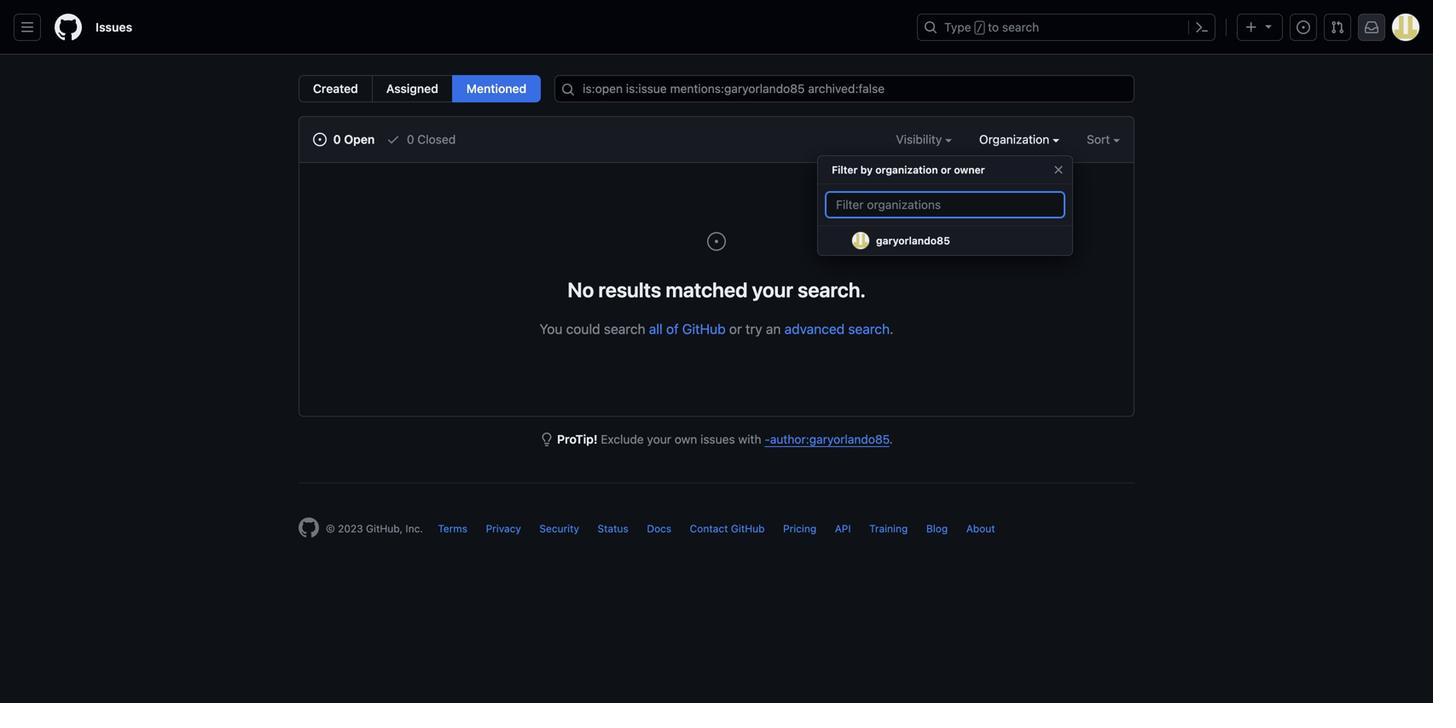 Task type: vqa. For each thing, say whether or not it's contained in the screenshot.
0 for Open
yes



Task type: describe. For each thing, give the bounding box(es) containing it.
status link
[[598, 523, 629, 535]]

security link
[[540, 523, 580, 535]]

owner
[[955, 164, 986, 176]]

privacy link
[[486, 523, 521, 535]]

contact
[[690, 523, 729, 535]]

1 horizontal spatial or
[[941, 164, 952, 176]]

pricing link
[[784, 523, 817, 535]]

type / to search
[[945, 20, 1040, 34]]

open
[[344, 132, 375, 146]]

0 for closed
[[407, 132, 414, 146]]

of
[[667, 321, 679, 337]]

results
[[599, 278, 662, 302]]

plus image
[[1245, 20, 1259, 34]]

could
[[566, 321, 601, 337]]

organization
[[980, 132, 1053, 146]]

author:garyorlando85
[[771, 432, 890, 446]]

all of github link
[[649, 321, 726, 337]]

1 horizontal spatial issue opened image
[[707, 231, 727, 252]]

protip! exclude your own issues with -author:garyorlando85 .
[[557, 432, 893, 446]]

-author:garyorlando85 link
[[765, 432, 890, 446]]

0 for open
[[333, 132, 341, 146]]

no results matched your search.
[[568, 278, 866, 302]]

own
[[675, 432, 698, 446]]

security
[[540, 523, 580, 535]]

visibility button
[[896, 131, 953, 149]]

0 horizontal spatial github
[[683, 321, 726, 337]]

issues element
[[299, 75, 541, 102]]

try
[[746, 321, 763, 337]]

terms
[[438, 523, 468, 535]]

terms link
[[438, 523, 468, 535]]

created
[[313, 82, 358, 96]]

assigned
[[386, 82, 439, 96]]

training
[[870, 523, 908, 535]]

0 closed link
[[387, 131, 456, 149]]

training link
[[870, 523, 908, 535]]

you could search all of github or try an advanced search .
[[540, 321, 894, 337]]

blog
[[927, 523, 948, 535]]

no
[[568, 278, 594, 302]]

2 horizontal spatial search
[[1003, 20, 1040, 34]]

advanced
[[785, 321, 845, 337]]

command palette image
[[1196, 20, 1210, 34]]

2023
[[338, 523, 363, 535]]

contact github
[[690, 523, 765, 535]]

about
[[967, 523, 996, 535]]

contact github link
[[690, 523, 765, 535]]

assigned link
[[372, 75, 453, 102]]

garyorlando85
[[877, 235, 951, 247]]

@garyorlando85 image
[[853, 232, 870, 249]]

notifications image
[[1366, 20, 1379, 34]]

you
[[540, 321, 563, 337]]

blog link
[[927, 523, 948, 535]]

1 vertical spatial .
[[890, 432, 893, 446]]

homepage image
[[55, 14, 82, 41]]

closed
[[418, 132, 456, 146]]

organization button
[[980, 131, 1060, 149]]

garyorlando85 link
[[819, 226, 1073, 256]]

homepage image
[[299, 518, 319, 538]]

© 2023 github, inc.
[[326, 523, 423, 535]]

api
[[835, 523, 852, 535]]

matched
[[666, 278, 748, 302]]



Task type: locate. For each thing, give the bounding box(es) containing it.
docs link
[[647, 523, 672, 535]]

by
[[861, 164, 873, 176]]

protip!
[[557, 432, 598, 446]]

filter
[[832, 164, 858, 176]]

github,
[[366, 523, 403, 535]]

or
[[941, 164, 952, 176], [730, 321, 742, 337]]

1 vertical spatial your
[[647, 432, 672, 446]]

1 horizontal spatial 0
[[407, 132, 414, 146]]

status
[[598, 523, 629, 535]]

search left all
[[604, 321, 646, 337]]

github right "contact"
[[731, 523, 765, 535]]

search right to
[[1003, 20, 1040, 34]]

close menu image
[[1052, 163, 1066, 177]]

0 left open
[[333, 132, 341, 146]]

about link
[[967, 523, 996, 535]]

all
[[649, 321, 663, 337]]

sort button
[[1087, 131, 1121, 149]]

github
[[683, 321, 726, 337], [731, 523, 765, 535]]

filter by organization or owner
[[832, 164, 986, 176]]

0 vertical spatial issue opened image
[[313, 133, 327, 146]]

or left owner
[[941, 164, 952, 176]]

issue opened image left 0 open
[[313, 133, 327, 146]]

0 open link
[[313, 131, 375, 149]]

1 horizontal spatial search
[[849, 321, 890, 337]]

Issues search field
[[555, 75, 1135, 102]]

2 0 from the left
[[407, 132, 414, 146]]

api link
[[835, 523, 852, 535]]

0
[[333, 132, 341, 146], [407, 132, 414, 146]]

0 horizontal spatial or
[[730, 321, 742, 337]]

issues
[[96, 20, 132, 34]]

1 vertical spatial or
[[730, 321, 742, 337]]

search down search.
[[849, 321, 890, 337]]

github right of
[[683, 321, 726, 337]]

Filter organizations text field
[[825, 191, 1066, 219]]

0 vertical spatial or
[[941, 164, 952, 176]]

pricing
[[784, 523, 817, 535]]

light bulb image
[[541, 433, 554, 446]]

©
[[326, 523, 335, 535]]

search
[[1003, 20, 1040, 34], [604, 321, 646, 337], [849, 321, 890, 337]]

.
[[890, 321, 894, 337], [890, 432, 893, 446]]

0 closed
[[404, 132, 456, 146]]

exclude
[[601, 432, 644, 446]]

0 open
[[330, 132, 375, 146]]

0 horizontal spatial 0
[[333, 132, 341, 146]]

0 vertical spatial .
[[890, 321, 894, 337]]

your left "own"
[[647, 432, 672, 446]]

0 vertical spatial your
[[752, 278, 794, 302]]

your up an
[[752, 278, 794, 302]]

1 horizontal spatial github
[[731, 523, 765, 535]]

to
[[989, 20, 1000, 34]]

0 right check image
[[407, 132, 414, 146]]

0 horizontal spatial issue opened image
[[313, 133, 327, 146]]

/
[[977, 22, 983, 34]]

search.
[[798, 278, 866, 302]]

1 horizontal spatial your
[[752, 278, 794, 302]]

inc.
[[406, 523, 423, 535]]

0 horizontal spatial search
[[604, 321, 646, 337]]

issue opened image up no results matched your search.
[[707, 231, 727, 252]]

sort
[[1087, 132, 1111, 146]]

1 vertical spatial issue opened image
[[707, 231, 727, 252]]

-
[[765, 432, 771, 446]]

issues
[[701, 432, 736, 446]]

docs
[[647, 523, 672, 535]]

0 horizontal spatial your
[[647, 432, 672, 446]]

organization
[[876, 164, 939, 176]]

git pull request image
[[1332, 20, 1345, 34]]

check image
[[387, 133, 400, 146]]

search image
[[562, 83, 575, 96]]

1 vertical spatial github
[[731, 523, 765, 535]]

triangle down image
[[1262, 19, 1276, 33]]

issue opened image
[[1297, 20, 1311, 34]]

1 0 from the left
[[333, 132, 341, 146]]

advanced search link
[[785, 321, 890, 337]]

visibility
[[896, 132, 946, 146]]

with
[[739, 432, 762, 446]]

issue opened image
[[313, 133, 327, 146], [707, 231, 727, 252]]

issue opened image inside 0 open link
[[313, 133, 327, 146]]

or left try
[[730, 321, 742, 337]]

your
[[752, 278, 794, 302], [647, 432, 672, 446]]

an
[[766, 321, 781, 337]]

type
[[945, 20, 972, 34]]

created link
[[299, 75, 373, 102]]

privacy
[[486, 523, 521, 535]]

Search all issues text field
[[555, 75, 1135, 102]]

0 vertical spatial github
[[683, 321, 726, 337]]



